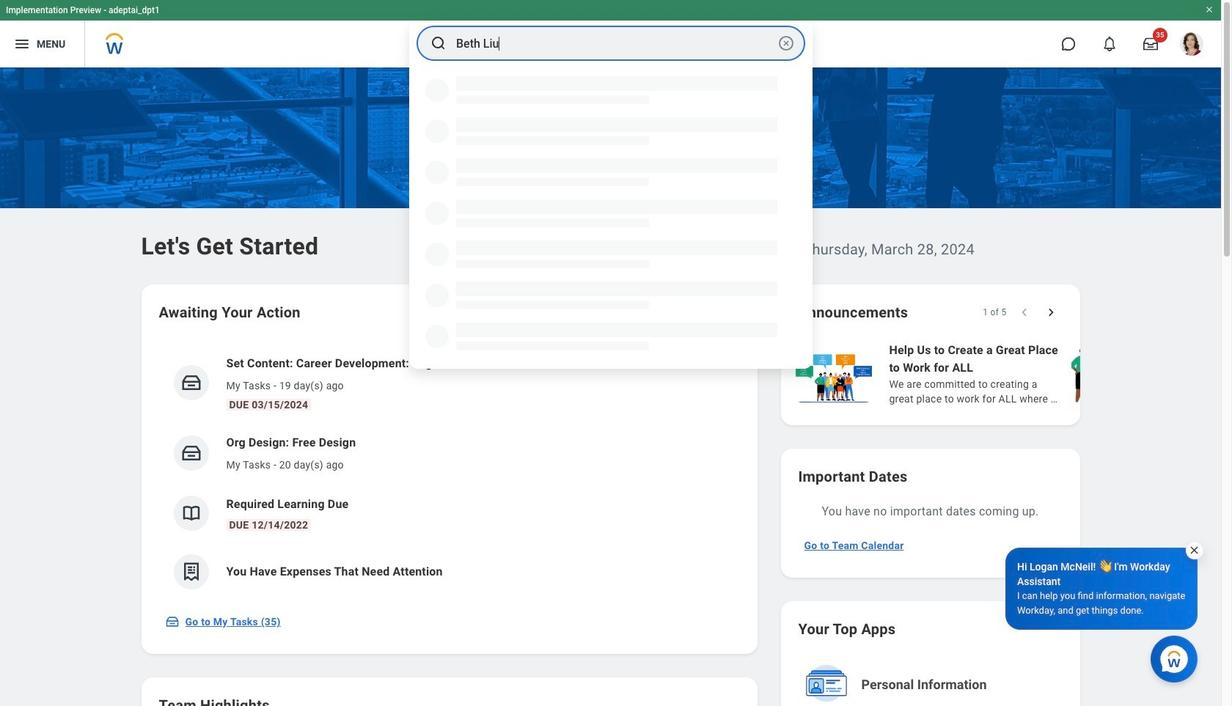 Task type: vqa. For each thing, say whether or not it's contained in the screenshot.
top "DD"
no



Task type: locate. For each thing, give the bounding box(es) containing it.
x circle image
[[778, 34, 795, 52]]

1 vertical spatial inbox image
[[180, 442, 202, 464]]

None search field
[[409, 21, 813, 369]]

0 vertical spatial inbox image
[[180, 372, 202, 394]]

1 horizontal spatial list
[[793, 340, 1232, 408]]

close environment banner image
[[1205, 5, 1214, 14]]

inbox large image
[[1144, 37, 1158, 51]]

list
[[793, 340, 1232, 408], [159, 343, 740, 601]]

notifications large image
[[1102, 37, 1117, 51]]

banner
[[0, 0, 1221, 67]]

justify image
[[13, 35, 31, 53]]

inbox image
[[165, 615, 179, 629]]

main content
[[0, 67, 1232, 706]]

inbox image
[[180, 372, 202, 394], [180, 442, 202, 464]]

dashboard expenses image
[[180, 561, 202, 583]]

chevron left small image
[[1017, 305, 1032, 320]]

status
[[983, 307, 1007, 318]]



Task type: describe. For each thing, give the bounding box(es) containing it.
x image
[[1189, 545, 1200, 556]]

1 inbox image from the top
[[180, 372, 202, 394]]

2 inbox image from the top
[[180, 442, 202, 464]]

chevron right small image
[[1043, 305, 1058, 320]]

book open image
[[180, 502, 202, 524]]

0 horizontal spatial list
[[159, 343, 740, 601]]

profile logan mcneil image
[[1180, 32, 1204, 59]]

Search Workday  search field
[[456, 27, 775, 59]]

search image
[[430, 34, 447, 52]]



